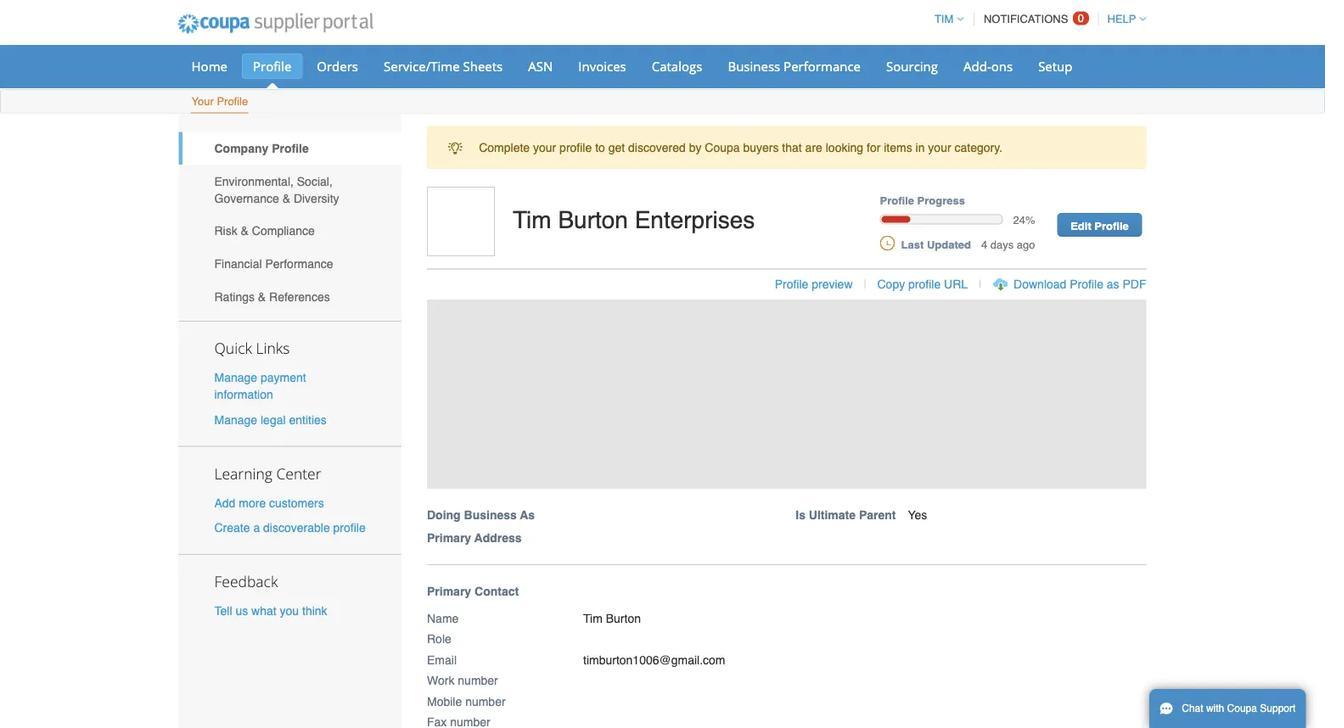 Task type: vqa. For each thing, say whether or not it's contained in the screenshot.
LF-1154 Ombygging Driftssentral LKAB Norge AS
no



Task type: locate. For each thing, give the bounding box(es) containing it.
navigation
[[927, 3, 1147, 36]]

1 manage from the top
[[214, 371, 257, 385]]

center
[[276, 464, 321, 484]]

primary contact
[[427, 585, 519, 599]]

2 primary from the top
[[427, 585, 471, 599]]

you
[[280, 604, 299, 618]]

0 horizontal spatial tim
[[513, 207, 552, 234]]

1 horizontal spatial coupa
[[1228, 703, 1258, 715]]

tim up timburton1006@gmail.com
[[583, 612, 603, 626]]

get
[[609, 141, 625, 154]]

&
[[282, 191, 290, 205], [241, 224, 249, 238], [258, 290, 266, 304]]

profile link
[[242, 53, 303, 79]]

yes
[[908, 509, 928, 522]]

0 vertical spatial burton
[[558, 207, 628, 234]]

profile inside button
[[1070, 277, 1104, 291]]

coupa right with
[[1228, 703, 1258, 715]]

1 vertical spatial profile
[[909, 277, 941, 291]]

doing business as
[[427, 509, 535, 522]]

us
[[236, 604, 248, 618]]

1 vertical spatial business
[[464, 509, 517, 522]]

support
[[1260, 703, 1296, 715]]

asn
[[528, 57, 553, 75]]

edit profile link
[[1058, 213, 1143, 237]]

feedback
[[214, 572, 278, 592]]

1 vertical spatial &
[[241, 224, 249, 238]]

is
[[796, 509, 806, 522]]

that
[[782, 141, 802, 154]]

last updated
[[901, 238, 971, 251]]

coupa right by
[[705, 141, 740, 154]]

manage
[[214, 371, 257, 385], [214, 413, 257, 427]]

burton down to
[[558, 207, 628, 234]]

asn link
[[517, 53, 564, 79]]

primary for primary address
[[427, 532, 471, 545]]

primary
[[427, 532, 471, 545], [427, 585, 471, 599]]

manage down information
[[214, 413, 257, 427]]

primary inside tim burton enterprises banner
[[427, 532, 471, 545]]

0 horizontal spatial business
[[464, 509, 517, 522]]

2 manage from the top
[[214, 413, 257, 427]]

0 vertical spatial primary
[[427, 532, 471, 545]]

primary for primary contact
[[427, 585, 471, 599]]

1 horizontal spatial tim
[[583, 612, 603, 626]]

preview
[[812, 277, 853, 291]]

0 vertical spatial &
[[282, 191, 290, 205]]

manage inside manage payment information
[[214, 371, 257, 385]]

1 horizontal spatial performance
[[784, 57, 861, 75]]

your right in
[[928, 141, 952, 154]]

discoverable
[[263, 521, 330, 535]]

business up the "address"
[[464, 509, 517, 522]]

1 vertical spatial primary
[[427, 585, 471, 599]]

2 vertical spatial tim
[[583, 612, 603, 626]]

environmental, social, governance & diversity
[[214, 174, 339, 205]]

create a discoverable profile link
[[214, 521, 366, 535]]

financial performance
[[214, 257, 333, 271]]

edit
[[1071, 219, 1092, 232]]

0 horizontal spatial your
[[533, 141, 556, 154]]

profile
[[253, 57, 292, 75], [217, 95, 248, 108], [272, 142, 309, 155], [880, 194, 915, 207], [1095, 219, 1129, 232], [775, 277, 809, 291], [1070, 277, 1104, 291]]

manage up information
[[214, 371, 257, 385]]

number right work
[[458, 674, 498, 688]]

ons
[[992, 57, 1013, 75]]

2 horizontal spatial profile
[[909, 277, 941, 291]]

business right 'catalogs'
[[728, 57, 781, 75]]

company profile
[[214, 142, 309, 155]]

0 horizontal spatial performance
[[265, 257, 333, 271]]

sheets
[[463, 57, 503, 75]]

governance
[[214, 191, 279, 205]]

& right the risk
[[241, 224, 249, 238]]

& left diversity
[[282, 191, 290, 205]]

tim inside "navigation"
[[935, 13, 954, 25]]

your
[[191, 95, 214, 108]]

profile right discoverable
[[333, 521, 366, 535]]

2 vertical spatial &
[[258, 290, 266, 304]]

tim inside banner
[[513, 207, 552, 234]]

burton inside banner
[[558, 207, 628, 234]]

1 vertical spatial manage
[[214, 413, 257, 427]]

0 vertical spatial coupa
[[705, 141, 740, 154]]

0 vertical spatial tim
[[935, 13, 954, 25]]

orders link
[[306, 53, 369, 79]]

to
[[595, 141, 605, 154]]

primary down the "doing"
[[427, 532, 471, 545]]

1 vertical spatial coupa
[[1228, 703, 1258, 715]]

work
[[427, 674, 455, 688]]

by
[[689, 141, 702, 154]]

help
[[1108, 13, 1137, 25]]

manage legal entities
[[214, 413, 327, 427]]

primary up name
[[427, 585, 471, 599]]

number
[[458, 674, 498, 688], [465, 695, 506, 709]]

performance up 'are'
[[784, 57, 861, 75]]

0 horizontal spatial profile
[[333, 521, 366, 535]]

1 vertical spatial performance
[[265, 257, 333, 271]]

& right ratings
[[258, 290, 266, 304]]

1 horizontal spatial your
[[928, 141, 952, 154]]

0 vertical spatial performance
[[784, 57, 861, 75]]

profile preview
[[775, 277, 853, 291]]

tim
[[935, 13, 954, 25], [513, 207, 552, 234], [583, 612, 603, 626]]

home link
[[180, 53, 239, 79]]

1 horizontal spatial business
[[728, 57, 781, 75]]

tim up sourcing
[[935, 13, 954, 25]]

tell us what you think button
[[214, 603, 327, 620]]

1 horizontal spatial &
[[258, 290, 266, 304]]

risk & compliance link
[[179, 215, 402, 247]]

burton up timburton1006@gmail.com
[[606, 612, 641, 626]]

0 vertical spatial number
[[458, 674, 498, 688]]

items
[[884, 141, 913, 154]]

performance
[[784, 57, 861, 75], [265, 257, 333, 271]]

coupa
[[705, 141, 740, 154], [1228, 703, 1258, 715]]

0 vertical spatial manage
[[214, 371, 257, 385]]

service/time
[[384, 57, 460, 75]]

quick
[[214, 338, 252, 358]]

notifications 0
[[984, 12, 1084, 25]]

0 vertical spatial business
[[728, 57, 781, 75]]

manage for manage payment information
[[214, 371, 257, 385]]

parent
[[859, 509, 896, 522]]

enterprises
[[635, 207, 755, 234]]

your right complete
[[533, 141, 556, 154]]

2 horizontal spatial &
[[282, 191, 290, 205]]

profile
[[560, 141, 592, 154], [909, 277, 941, 291], [333, 521, 366, 535]]

quick links
[[214, 338, 290, 358]]

1 vertical spatial burton
[[606, 612, 641, 626]]

& for references
[[258, 290, 266, 304]]

1 vertical spatial tim
[[513, 207, 552, 234]]

risk
[[214, 224, 238, 238]]

background image
[[427, 300, 1147, 489]]

profile right your
[[217, 95, 248, 108]]

burton
[[558, 207, 628, 234], [606, 612, 641, 626]]

0 horizontal spatial coupa
[[705, 141, 740, 154]]

risk & compliance
[[214, 224, 315, 238]]

manage legal entities link
[[214, 413, 327, 427]]

sourcing
[[887, 57, 938, 75]]

profile left progress on the top right of page
[[880, 194, 915, 207]]

tim burton enterprises image
[[427, 187, 495, 256]]

coupa inside button
[[1228, 703, 1258, 715]]

complete your profile to get discovered by coupa buyers that are looking for items in your category. alert
[[427, 126, 1147, 169]]

performance up references
[[265, 257, 333, 271]]

chat with coupa support button
[[1150, 690, 1306, 729]]

as
[[1107, 277, 1120, 291]]

email
[[427, 654, 457, 667]]

profile left as
[[1070, 277, 1104, 291]]

contact
[[475, 585, 519, 599]]

1 your from the left
[[533, 141, 556, 154]]

profile left url at right top
[[909, 277, 941, 291]]

1 primary from the top
[[427, 532, 471, 545]]

2 horizontal spatial tim
[[935, 13, 954, 25]]

last
[[901, 238, 924, 251]]

number right mobile
[[465, 695, 506, 709]]

tim right the tim burton enterprises image
[[513, 207, 552, 234]]

compliance
[[252, 224, 315, 238]]

profile left to
[[560, 141, 592, 154]]

1 horizontal spatial profile
[[560, 141, 592, 154]]

business performance link
[[717, 53, 872, 79]]

coupa supplier portal image
[[166, 3, 385, 45]]

complete
[[479, 141, 530, 154]]

4
[[982, 238, 988, 251]]

0 horizontal spatial &
[[241, 224, 249, 238]]

what
[[251, 604, 277, 618]]

add more customers link
[[214, 496, 324, 510]]

0 vertical spatial profile
[[560, 141, 592, 154]]



Task type: describe. For each thing, give the bounding box(es) containing it.
download profile as pdf
[[1014, 277, 1147, 291]]

tim for tim burton
[[583, 612, 603, 626]]

create a discoverable profile
[[214, 521, 366, 535]]

your profile link
[[191, 91, 249, 113]]

add more customers
[[214, 496, 324, 510]]

sourcing link
[[875, 53, 949, 79]]

add
[[214, 496, 236, 510]]

business inside tim burton enterprises banner
[[464, 509, 517, 522]]

financial performance link
[[179, 247, 402, 280]]

progress
[[918, 194, 965, 207]]

profile preview link
[[775, 277, 853, 291]]

home
[[191, 57, 228, 75]]

customers
[[269, 496, 324, 510]]

information
[[214, 388, 273, 402]]

with
[[1207, 703, 1225, 715]]

ultimate
[[809, 509, 856, 522]]

profile up social,
[[272, 142, 309, 155]]

profile down coupa supplier portal image
[[253, 57, 292, 75]]

company profile link
[[179, 132, 402, 165]]

service/time sheets link
[[373, 53, 514, 79]]

add-ons link
[[953, 53, 1024, 79]]

mobile
[[427, 695, 462, 709]]

links
[[256, 338, 290, 358]]

manage payment information
[[214, 371, 306, 402]]

& inside the environmental, social, governance & diversity
[[282, 191, 290, 205]]

are
[[806, 141, 823, 154]]

profile progress
[[880, 194, 965, 207]]

ratings & references link
[[179, 280, 402, 313]]

discovered
[[628, 141, 686, 154]]

1 vertical spatial number
[[465, 695, 506, 709]]

think
[[302, 604, 327, 618]]

burton for tim burton
[[606, 612, 641, 626]]

tim for tim burton enterprises
[[513, 207, 552, 234]]

a
[[253, 521, 260, 535]]

create
[[214, 521, 250, 535]]

payment
[[261, 371, 306, 385]]

as
[[520, 509, 535, 522]]

ratings & references
[[214, 290, 330, 304]]

days
[[991, 238, 1014, 251]]

copy profile url
[[878, 277, 968, 291]]

profile right edit
[[1095, 219, 1129, 232]]

buyers
[[743, 141, 779, 154]]

download profile as pdf button
[[1014, 276, 1147, 293]]

references
[[269, 290, 330, 304]]

tim burton enterprises banner
[[421, 187, 1165, 566]]

add-ons
[[964, 57, 1013, 75]]

service/time sheets
[[384, 57, 503, 75]]

url
[[944, 277, 968, 291]]

chat
[[1182, 703, 1204, 715]]

profile inside button
[[909, 277, 941, 291]]

coupa inside alert
[[705, 141, 740, 154]]

tim burton enterprises
[[513, 207, 755, 234]]

manage payment information link
[[214, 371, 306, 402]]

work number mobile number
[[427, 674, 506, 709]]

name
[[427, 612, 459, 626]]

tell
[[214, 604, 232, 618]]

24%
[[1013, 214, 1036, 227]]

help link
[[1100, 13, 1147, 25]]

learning center
[[214, 464, 321, 484]]

tim for tim
[[935, 13, 954, 25]]

business inside business performance link
[[728, 57, 781, 75]]

2 your from the left
[[928, 141, 952, 154]]

tim link
[[927, 13, 964, 25]]

ratings
[[214, 290, 255, 304]]

pdf
[[1123, 277, 1147, 291]]

copy profile url button
[[878, 276, 968, 293]]

chat with coupa support
[[1182, 703, 1296, 715]]

diversity
[[294, 191, 339, 205]]

environmental, social, governance & diversity link
[[179, 165, 402, 215]]

timburton1006@gmail.com
[[583, 654, 726, 667]]

updated
[[927, 238, 971, 251]]

copy
[[878, 277, 905, 291]]

notifications
[[984, 13, 1068, 25]]

2 vertical spatial profile
[[333, 521, 366, 535]]

& for compliance
[[241, 224, 249, 238]]

catalogs link
[[641, 53, 714, 79]]

your profile
[[191, 95, 248, 108]]

entities
[[289, 413, 327, 427]]

address
[[474, 532, 522, 545]]

profile left preview
[[775, 277, 809, 291]]

orders
[[317, 57, 358, 75]]

profile inside alert
[[560, 141, 592, 154]]

manage for manage legal entities
[[214, 413, 257, 427]]

in
[[916, 141, 925, 154]]

performance for financial performance
[[265, 257, 333, 271]]

performance for business performance
[[784, 57, 861, 75]]

profile inside 'link'
[[217, 95, 248, 108]]

burton for tim burton enterprises
[[558, 207, 628, 234]]

more
[[239, 496, 266, 510]]

category.
[[955, 141, 1003, 154]]

navigation containing notifications 0
[[927, 3, 1147, 36]]

4 days ago
[[982, 238, 1036, 251]]

invoices link
[[567, 53, 637, 79]]

looking
[[826, 141, 864, 154]]

social,
[[297, 174, 333, 188]]

setup link
[[1028, 53, 1084, 79]]

setup
[[1039, 57, 1073, 75]]



